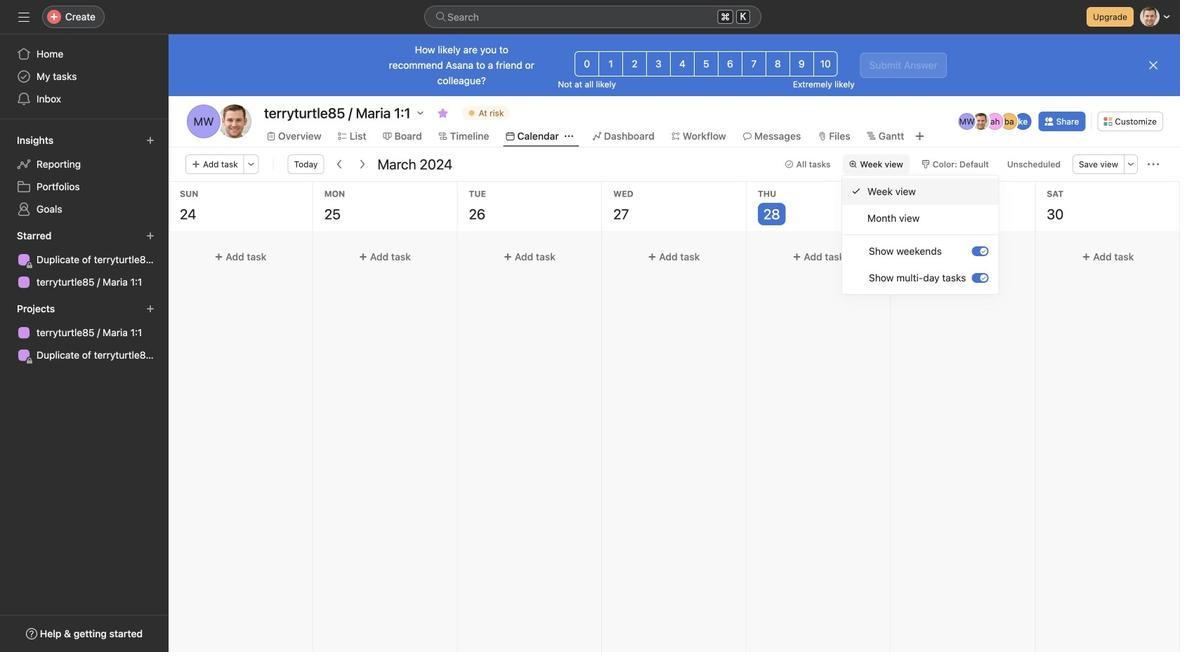 Task type: describe. For each thing, give the bounding box(es) containing it.
next week image
[[357, 159, 368, 170]]

more actions image
[[1148, 159, 1160, 170]]

Search tasks, projects, and more text field
[[425, 6, 762, 28]]

projects element
[[0, 297, 169, 370]]

previous week image
[[334, 159, 345, 170]]

insights element
[[0, 128, 169, 224]]

more options image
[[1127, 160, 1136, 169]]

add tab image
[[915, 131, 926, 142]]



Task type: vqa. For each thing, say whether or not it's contained in the screenshot.
radio item
yes



Task type: locate. For each thing, give the bounding box(es) containing it.
None field
[[425, 6, 762, 28]]

None radio
[[599, 51, 624, 77], [623, 51, 647, 77], [647, 51, 671, 77], [694, 51, 719, 77], [718, 51, 743, 77], [814, 51, 838, 77], [599, 51, 624, 77], [623, 51, 647, 77], [647, 51, 671, 77], [694, 51, 719, 77], [718, 51, 743, 77], [814, 51, 838, 77]]

radio item
[[843, 179, 999, 205]]

hide sidebar image
[[18, 11, 30, 22]]

add items to starred image
[[146, 232, 155, 240]]

dismiss image
[[1148, 60, 1160, 71]]

more actions image
[[247, 160, 256, 169]]

global element
[[0, 34, 169, 119]]

None radio
[[575, 51, 600, 77], [671, 51, 695, 77], [742, 51, 767, 77], [766, 51, 791, 77], [790, 51, 814, 77], [575, 51, 600, 77], [671, 51, 695, 77], [742, 51, 767, 77], [766, 51, 791, 77], [790, 51, 814, 77]]

option group
[[575, 51, 838, 77]]

remove from starred image
[[438, 108, 449, 119]]

new project or portfolio image
[[146, 305, 155, 313]]

starred element
[[0, 224, 169, 297]]

new insights image
[[146, 136, 155, 145]]



